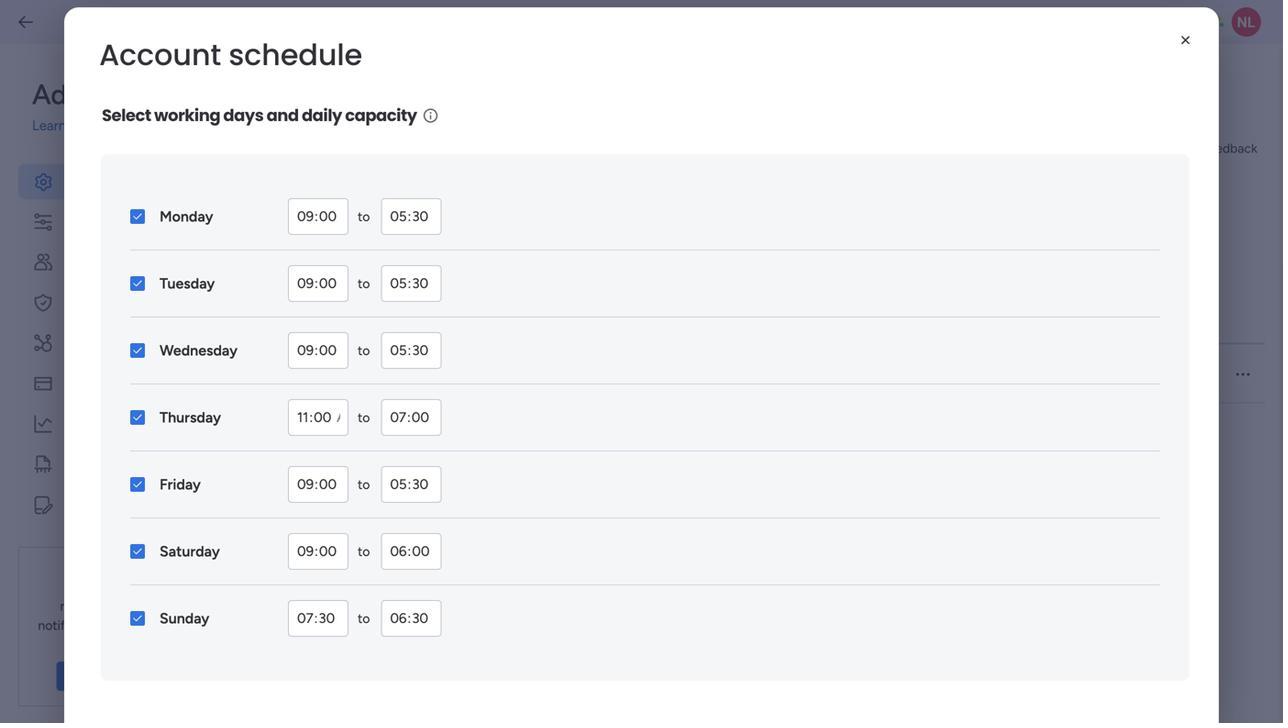 Task type: vqa. For each thing, say whether or not it's contained in the screenshot.
a
yes



Task type: locate. For each thing, give the bounding box(es) containing it.
0 horizontal spatial account
[[99, 34, 221, 75]]

content
[[69, 495, 130, 514]]

teams
[[683, 190, 718, 206]]

learn down on
[[65, 669, 97, 684]]

account
[[99, 34, 221, 75], [395, 88, 455, 106], [319, 366, 368, 382]]

learn inside administration learn more
[[32, 117, 66, 134]]

0 horizontal spatial a
[[376, 244, 383, 262]]

stats
[[119, 414, 155, 434]]

saturday
[[160, 543, 220, 560]]

2 vertical spatial account
[[319, 366, 368, 382]]

give feedback button
[[1142, 134, 1265, 163]]

grid
[[301, 293, 1265, 723]]

more inside learn more button
[[100, 669, 130, 684]]

2 horizontal spatial account
[[395, 88, 455, 106]]

schedule up schedules,
[[387, 137, 521, 178]]

a
[[376, 244, 383, 262], [1099, 366, 1105, 382]]

or
[[721, 190, 733, 206]]

sunday
[[160, 610, 210, 627]]

and left daily
[[267, 104, 299, 127]]

account schedule up select working days and daily capacity
[[99, 34, 363, 75]]

general button
[[18, 164, 231, 200]]

monday
[[160, 208, 213, 225]]

security button
[[18, 285, 231, 321]]

work
[[305, 137, 379, 178]]

add a schedule
[[345, 244, 446, 262]]

1 vertical spatial more
[[100, 669, 130, 684]]

row
[[301, 293, 1265, 345], [305, 345, 1265, 403]]

off,
[[591, 190, 611, 206]]

account up administration
[[99, 34, 221, 75]]

add a schedule button
[[305, 234, 460, 271]]

administration
[[32, 78, 215, 111]]

profile link
[[295, 81, 377, 115]]

tidy up button
[[18, 446, 231, 482]]

0 horizontal spatial days
[[223, 104, 264, 127]]

select
[[102, 104, 151, 127]]

mo
[[580, 366, 599, 382]]

grid containing schedule
[[301, 293, 1265, 723]]

a right "assigned"
[[1099, 366, 1105, 382]]

account schedule dialog
[[0, 0, 1284, 723]]

general
[[69, 172, 126, 191]]

dapulse x slim image
[[158, 555, 168, 572]]

to
[[614, 190, 626, 206], [358, 209, 370, 224], [358, 276, 370, 291], [977, 310, 989, 326], [358, 343, 370, 358], [1083, 366, 1096, 382], [358, 410, 370, 425], [358, 477, 370, 492], [358, 544, 370, 559], [358, 611, 370, 626]]

2 horizontal spatial days
[[605, 310, 631, 326]]

time off
[[797, 310, 845, 326]]

anyone
[[920, 366, 964, 382]]

and left assign
[[347, 190, 368, 206]]

administration learn more
[[32, 78, 215, 134]]

to for sunday
[[358, 611, 370, 626]]

tidy
[[69, 454, 99, 474]]

0 vertical spatial off
[[828, 310, 845, 326]]

account schedule
[[99, 34, 363, 75], [319, 366, 423, 382]]

wednesday
[[160, 342, 238, 359]]

users button
[[18, 245, 231, 280]]

1 vertical spatial time
[[823, 366, 851, 382]]

schedule down work
[[387, 244, 446, 262]]

days
[[223, 104, 264, 127], [561, 190, 588, 206], [605, 310, 631, 326]]

edit time off
[[797, 366, 871, 382]]

account schedule down schedule
[[319, 366, 423, 382]]

1 vertical spatial account schedule
[[319, 366, 423, 382]]

your
[[97, 579, 122, 594]]

directly
[[113, 617, 156, 633]]

customization
[[69, 212, 176, 232]]

learn left select
[[32, 117, 66, 134]]

0 vertical spatial and
[[267, 104, 299, 127]]

edit
[[797, 366, 820, 382]]

to for saturday
[[358, 544, 370, 559]]

Account schedule field
[[94, 30, 840, 80]]

noah lott image
[[1232, 7, 1262, 37]]

schedule up profile
[[229, 34, 363, 75]]

select working days and daily capacity
[[102, 104, 417, 127]]

0 vertical spatial learn
[[32, 117, 66, 134]]

off right 'edit'
[[854, 366, 871, 382]]

1 horizontal spatial off
[[854, 366, 871, 382]]

give feedback
[[1175, 140, 1258, 156]]

slack
[[91, 637, 121, 652]]

1 horizontal spatial and
[[347, 190, 368, 206]]

learn more link
[[32, 116, 231, 136]]

more left select
[[70, 117, 101, 134]]

0 vertical spatial days
[[223, 104, 264, 127]]

None time field
[[288, 198, 349, 235], [381, 198, 442, 235], [288, 265, 349, 302], [381, 265, 442, 302], [288, 332, 349, 369], [381, 332, 442, 369], [288, 399, 349, 436], [381, 399, 442, 436], [288, 466, 349, 503], [381, 466, 442, 503], [288, 533, 349, 570], [381, 533, 442, 570], [288, 600, 349, 637], [381, 600, 442, 637], [288, 198, 349, 235], [381, 198, 442, 235], [288, 265, 349, 302], [381, 265, 442, 302], [288, 332, 349, 369], [381, 332, 442, 369], [288, 399, 349, 436], [381, 399, 442, 436], [288, 466, 349, 503], [381, 466, 442, 503], [288, 533, 349, 570], [381, 533, 442, 570], [288, 600, 349, 637], [381, 600, 442, 637]]

days inside account schedule document
[[223, 104, 264, 127]]

more down the slack in the left bottom of the page
[[100, 669, 130, 684]]

1 horizontal spatial a
[[1099, 366, 1105, 382]]

learn
[[32, 117, 66, 134], [65, 669, 97, 684]]

schedule
[[229, 34, 363, 75], [387, 137, 521, 178], [387, 244, 446, 262], [372, 366, 423, 382], [1109, 366, 1160, 382]]

0 vertical spatial more
[[70, 117, 101, 134]]

fr
[[704, 366, 715, 382]]

account down account schedule field
[[395, 88, 455, 106]]

assigned to
[[921, 310, 989, 326]]

account schedule inside field
[[99, 34, 363, 75]]

0 vertical spatial account
[[99, 34, 221, 75]]

1 vertical spatial days
[[561, 190, 588, 206]]

tuesday
[[160, 275, 215, 292]]

a inside 'button'
[[376, 244, 383, 262]]

work
[[411, 190, 439, 206]]

off
[[828, 310, 845, 326], [854, 366, 871, 382]]

2 vertical spatial days
[[605, 310, 631, 326]]

0 vertical spatial time
[[797, 310, 825, 326]]

account inside field
[[99, 34, 221, 75]]

0 horizontal spatial and
[[267, 104, 299, 127]]

work schedule
[[305, 137, 521, 178]]

time inside button
[[823, 366, 851, 382]]

time
[[797, 310, 825, 326], [823, 366, 851, 382]]

0 horizontal spatial off
[[828, 310, 845, 326]]

profile
[[314, 88, 358, 106]]

1 vertical spatial learn
[[65, 669, 97, 684]]

get your monday.com notifications directly on slack
[[38, 579, 156, 652]]

0 vertical spatial account schedule
[[99, 34, 363, 75]]

1 vertical spatial off
[[854, 366, 871, 382]]

row up 'edit'
[[301, 293, 1265, 345]]

account down schedule
[[319, 366, 368, 382]]

account link
[[377, 81, 473, 115]]

content directory
[[69, 495, 200, 514]]

close image
[[1177, 31, 1196, 50]]

to for thursday
[[358, 410, 370, 425]]

0 vertical spatial a
[[376, 244, 383, 262]]

time up 'edit'
[[797, 310, 825, 326]]

billing
[[69, 373, 112, 393]]

row down time off
[[305, 345, 1265, 403]]

including
[[505, 190, 558, 206]]

add
[[345, 244, 372, 262]]

1 horizontal spatial account
[[319, 366, 368, 382]]

1 horizontal spatial days
[[561, 190, 588, 206]]

sa
[[730, 366, 745, 382]]

schedule left default
[[372, 366, 423, 382]]

row containing account schedule
[[305, 345, 1265, 403]]

schedule
[[325, 310, 378, 326]]

time right 'edit'
[[823, 366, 851, 382]]

off up edit time off
[[828, 310, 845, 326]]

is
[[995, 366, 1004, 382]]

a right add
[[376, 244, 383, 262]]

1 vertical spatial a
[[1099, 366, 1105, 382]]

we
[[642, 366, 661, 382]]

assign
[[371, 190, 407, 206]]

1 vertical spatial account
[[395, 88, 455, 106]]

and
[[267, 104, 299, 127], [347, 190, 368, 206]]



Task type: describe. For each thing, give the bounding box(es) containing it.
notifications
[[38, 617, 110, 633]]

feedback
[[1204, 140, 1258, 156]]

tu
[[613, 366, 627, 382]]

account inside row
[[319, 366, 368, 382]]

tidy up
[[69, 454, 125, 474]]

th
[[675, 366, 690, 382]]

give
[[1175, 140, 1201, 156]]

edit time off button
[[797, 364, 920, 384]]

content directory button
[[18, 487, 231, 523]]

up
[[103, 454, 125, 474]]

create
[[305, 190, 344, 206]]

to for tuesday
[[358, 276, 370, 291]]

api (setup and view your account api token) image
[[32, 332, 54, 354]]

back to workspace image
[[17, 13, 35, 31]]

more inside administration learn more
[[70, 117, 101, 134]]

locations.
[[736, 190, 791, 206]]

capacity
[[345, 104, 417, 127]]

friday
[[160, 476, 201, 493]]

billing button
[[18, 366, 231, 401]]

who
[[967, 366, 992, 382]]

learn inside button
[[65, 669, 97, 684]]

schedule inside 'button'
[[387, 244, 446, 262]]

not
[[1007, 366, 1026, 382]]

schedule inside field
[[229, 34, 363, 75]]

working
[[554, 310, 602, 326]]

help
[[1143, 676, 1176, 695]]

directory
[[134, 495, 200, 514]]

to for wednesday
[[358, 343, 370, 358]]

days inside row
[[605, 310, 631, 326]]

assigned
[[1029, 366, 1080, 382]]

anyone who is not assigned to a schedule
[[920, 366, 1160, 382]]

security
[[69, 293, 129, 312]]

account schedule inside row
[[319, 366, 423, 382]]

create and assign work schedules, including days off, to different teams or locations.
[[305, 190, 791, 206]]

learn more button
[[57, 661, 138, 691]]

on
[[73, 637, 88, 652]]

su
[[551, 366, 566, 382]]

to for friday
[[358, 477, 370, 492]]

monday.com
[[60, 598, 134, 614]]

to for monday
[[358, 209, 370, 224]]

daily
[[302, 104, 342, 127]]

different
[[629, 190, 680, 206]]

learn more
[[65, 669, 130, 684]]

thursday
[[160, 409, 221, 426]]

users
[[69, 252, 110, 272]]

and inside account schedule document
[[267, 104, 299, 127]]

get
[[72, 579, 94, 594]]

assigned
[[921, 310, 974, 326]]

schedule right "assigned"
[[1109, 366, 1160, 382]]

schedules,
[[442, 190, 502, 206]]

a inside row
[[1099, 366, 1105, 382]]

off inside button
[[854, 366, 871, 382]]

usage stats button
[[18, 406, 231, 442]]

account schedule document
[[64, 7, 1219, 723]]

help button
[[1128, 671, 1192, 701]]

customization button
[[18, 204, 231, 240]]

usage
[[69, 414, 115, 434]]

working
[[154, 104, 220, 127]]

default
[[438, 366, 480, 382]]

usage stats
[[69, 414, 155, 434]]

working days
[[554, 310, 631, 326]]

1 vertical spatial and
[[347, 190, 368, 206]]

row containing schedule
[[301, 293, 1265, 345]]



